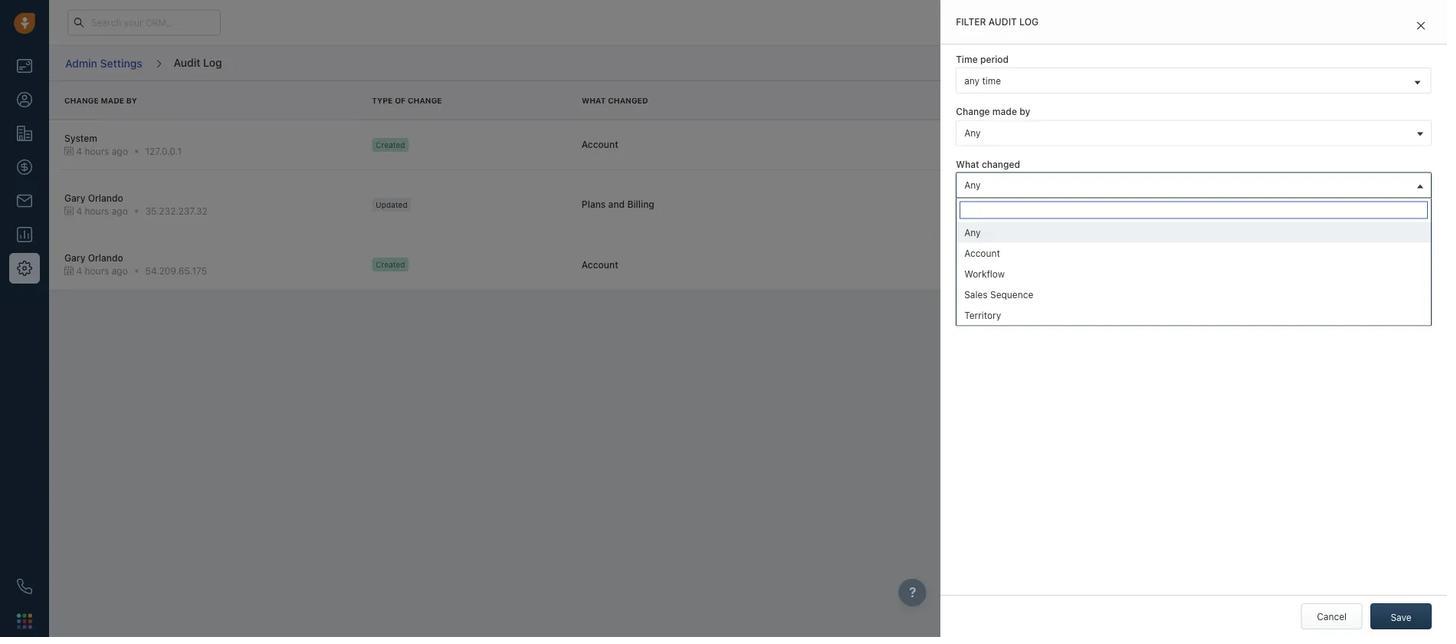 Task type: describe. For each thing, give the bounding box(es) containing it.
changed inside added subscription currency usd changed billing cycle from monthly to annual
[[1034, 209, 1073, 220]]

plans
[[582, 199, 606, 210]]

change for change made by
[[956, 106, 991, 117]]

of
[[395, 96, 406, 105]]

any inside 'option'
[[965, 227, 981, 238]]

in
[[1089, 17, 1096, 27]]

ago for 127.0.0.1
[[112, 146, 128, 157]]

the
[[1135, 136, 1149, 147]]

changed
[[982, 159, 1021, 169]]

4 for 35.232.237.32
[[76, 206, 82, 216]]

change made by
[[64, 96, 137, 105]]

save
[[1391, 612, 1412, 623]]

127.0.0.1
[[145, 146, 182, 157]]

account
[[1084, 136, 1119, 147]]

added subscription currency usd changed billing cycle from monthly to annual
[[1034, 196, 1231, 220]]

1 horizontal spatial audit
[[989, 16, 1018, 27]]

dialog containing filter audit log
[[941, 0, 1448, 637]]

period
[[981, 54, 1009, 65]]

created for 54.209.65.175
[[376, 260, 405, 269]]

54.209.65.175
[[145, 266, 207, 276]]

account for 127.0.0.1
[[582, 139, 619, 150]]

cancel button
[[1302, 604, 1363, 630]]

orlando for 54.209.65.175
[[88, 252, 123, 263]]

account inside option
[[965, 248, 1001, 258]]

1 horizontal spatial change
[[408, 96, 442, 105]]

4 for 54.209.65.175
[[76, 266, 82, 276]]

your trial ends in 21 days
[[1029, 17, 1129, 27]]

sales sequence
[[965, 289, 1034, 300]]

change made by
[[956, 106, 1031, 117]]

created an account on the sales enterprise plan, for orlandogary85@gmail.com
[[1034, 136, 1379, 147]]

cycle
[[1104, 209, 1127, 220]]

Search your CRM... text field
[[67, 10, 221, 36]]

cancel
[[1318, 611, 1347, 622]]

0 vertical spatial sales
[[1152, 136, 1175, 147]]

hours for 35.232.237.32
[[85, 206, 109, 216]]

plan,
[[1224, 136, 1246, 147]]

what for what changed
[[582, 96, 606, 105]]

time period
[[956, 54, 1009, 65]]

sales inside sales sequence option
[[965, 289, 988, 300]]

plans and billing
[[582, 199, 655, 210]]

audit log
[[174, 56, 222, 68]]

change for change made by
[[64, 96, 99, 105]]

ago for 54.209.65.175
[[112, 266, 128, 276]]

filter audit log
[[956, 16, 1039, 27]]

made
[[993, 106, 1018, 117]]

monthly
[[1152, 209, 1187, 220]]

admin settings link
[[64, 51, 143, 75]]

4 hours ago for 35.232.237.32
[[76, 206, 128, 216]]

4 for 127.0.0.1
[[76, 146, 82, 157]]

on
[[1122, 136, 1133, 147]]

what changed
[[956, 159, 1021, 169]]

orlando for 35.232.237.32
[[88, 193, 123, 203]]

account option
[[957, 243, 1432, 263]]

your
[[1029, 17, 1047, 27]]

filter for filter audit log
[[956, 16, 987, 27]]

21
[[1099, 17, 1108, 27]]

by
[[1020, 106, 1031, 117]]

workflow
[[965, 268, 1005, 279]]

orlandogary85@gmail.com
[[1263, 136, 1379, 147]]

territory
[[965, 310, 1002, 321]]

from
[[1129, 209, 1150, 220]]

created left an
[[1034, 136, 1069, 147]]

annual
[[1201, 209, 1231, 220]]

what for what changed
[[956, 159, 980, 169]]

usd
[[1162, 196, 1181, 207]]

any option
[[957, 222, 1432, 243]]

hours for 54.209.65.175
[[85, 266, 109, 276]]

ends
[[1067, 17, 1087, 27]]



Task type: vqa. For each thing, say whether or not it's contained in the screenshot.
top the '(sample)'
no



Task type: locate. For each thing, give the bounding box(es) containing it.
freshworks switcher image
[[17, 614, 32, 629]]

audit down the search your crm... text field
[[174, 56, 201, 68]]

created down type
[[376, 140, 405, 149]]

by
[[126, 96, 137, 105]]

2 hours from the top
[[85, 206, 109, 216]]

1 vertical spatial gary
[[64, 252, 85, 263]]

filter for filter
[[1397, 58, 1419, 69]]

1 horizontal spatial sales
[[1152, 136, 1175, 147]]

sequence
[[991, 289, 1034, 300]]

0 vertical spatial what
[[582, 96, 606, 105]]

none search field inside dialog
[[960, 201, 1429, 219]]

audit left your
[[989, 16, 1018, 27]]

any button
[[956, 120, 1433, 146]]

2 any from the top
[[965, 179, 981, 190]]

2 vertical spatial 4
[[76, 266, 82, 276]]

admin
[[65, 57, 97, 69]]

1 4 hours ago from the top
[[76, 146, 128, 157]]

admin settings
[[65, 57, 142, 69]]

0 vertical spatial any
[[965, 127, 981, 138]]

any
[[965, 127, 981, 138], [965, 179, 981, 190], [965, 227, 981, 238]]

2 ago from the top
[[112, 206, 128, 216]]

2 orlando from the top
[[88, 252, 123, 263]]

account down plans on the top
[[582, 259, 619, 270]]

system
[[64, 133, 97, 143]]

1 horizontal spatial changed
[[1034, 209, 1073, 220]]

orlando
[[88, 193, 123, 203], [88, 252, 123, 263]]

phone element
[[9, 571, 40, 602]]

time
[[956, 54, 978, 65]]

2 4 from the top
[[76, 206, 82, 216]]

1 vertical spatial 4 hours ago
[[76, 206, 128, 216]]

2 vertical spatial any
[[965, 227, 981, 238]]

2 vertical spatial 4 hours ago
[[76, 266, 128, 276]]

0 horizontal spatial filter
[[956, 16, 987, 27]]

4 hours ago down system
[[76, 146, 128, 157]]

0 vertical spatial hours
[[85, 146, 109, 157]]

filter button
[[1371, 50, 1433, 76]]

any for any dropdown button in the right top of the page
[[965, 179, 981, 190]]

1 vertical spatial what
[[956, 159, 980, 169]]

updated
[[376, 200, 408, 209]]

2 gary from the top
[[64, 252, 85, 263]]

list box containing any
[[957, 222, 1432, 325]]

filter
[[956, 16, 987, 27], [1397, 58, 1419, 69]]

1 4 from the top
[[76, 146, 82, 157]]

2 horizontal spatial change
[[956, 106, 991, 117]]

account up the workflow
[[965, 248, 1001, 258]]

hours
[[85, 146, 109, 157], [85, 206, 109, 216], [85, 266, 109, 276]]

any
[[965, 75, 980, 86]]

4 hours ago
[[76, 146, 128, 157], [76, 206, 128, 216], [76, 266, 128, 276]]

4 hours ago for 54.209.65.175
[[76, 266, 128, 276]]

gary for 35.232.237.32
[[64, 193, 85, 203]]

log inside dialog
[[1020, 16, 1039, 27]]

0 vertical spatial 4 hours ago
[[76, 146, 128, 157]]

territory option
[[957, 305, 1432, 325]]

1 vertical spatial sales
[[965, 289, 988, 300]]

account down what changed
[[582, 139, 619, 150]]

1 vertical spatial ago
[[112, 206, 128, 216]]

0 vertical spatial orlando
[[88, 193, 123, 203]]

3 4 from the top
[[76, 266, 82, 276]]

change down any
[[956, 106, 991, 117]]

1 horizontal spatial log
[[1020, 16, 1039, 27]]

hours for 127.0.0.1
[[85, 146, 109, 157]]

and
[[609, 199, 625, 210]]

1 orlando from the top
[[88, 193, 123, 203]]

0 vertical spatial gary
[[64, 193, 85, 203]]

changed
[[608, 96, 648, 105], [1034, 209, 1073, 220]]

2 vertical spatial ago
[[112, 266, 128, 276]]

any down what changed
[[965, 179, 981, 190]]

list box inside dialog
[[957, 222, 1432, 325]]

1 vertical spatial account
[[965, 248, 1001, 258]]

any inside button
[[965, 127, 981, 138]]

2 4 hours ago from the top
[[76, 206, 128, 216]]

0 horizontal spatial what
[[582, 96, 606, 105]]

1 vertical spatial audit
[[174, 56, 201, 68]]

3 4 hours ago from the top
[[76, 266, 128, 276]]

any inside dropdown button
[[965, 179, 981, 190]]

0 vertical spatial account
[[582, 139, 619, 150]]

any time link
[[957, 68, 1431, 93]]

0 vertical spatial audit
[[989, 16, 1018, 27]]

any for any button
[[965, 127, 981, 138]]

for
[[1248, 136, 1260, 147]]

account
[[582, 139, 619, 150], [965, 248, 1001, 258], [582, 259, 619, 270]]

gary for 54.209.65.175
[[64, 252, 85, 263]]

0 vertical spatial ago
[[112, 146, 128, 157]]

type
[[372, 96, 393, 105]]

gary orlando for 35.232.237.32
[[64, 193, 123, 203]]

any time
[[965, 75, 1002, 86]]

save button
[[1371, 604, 1433, 630]]

list box
[[957, 222, 1432, 325]]

type of change
[[372, 96, 442, 105]]

0 vertical spatial 4
[[76, 146, 82, 157]]

1 ago from the top
[[112, 146, 128, 157]]

ago left 54.209.65.175
[[112, 266, 128, 276]]

created down updated
[[376, 260, 405, 269]]

to
[[1190, 209, 1198, 220]]

subscription
[[1065, 196, 1118, 207]]

1 vertical spatial orlando
[[88, 252, 123, 263]]

what changed
[[582, 96, 648, 105]]

audit
[[989, 16, 1018, 27], [174, 56, 201, 68]]

filter inside button
[[1397, 58, 1419, 69]]

log
[[1020, 16, 1039, 27], [203, 56, 222, 68]]

0 vertical spatial gary orlando
[[64, 193, 123, 203]]

an
[[1071, 136, 1082, 147]]

1 horizontal spatial filter
[[1397, 58, 1419, 69]]

any up the workflow
[[965, 227, 981, 238]]

3 any from the top
[[965, 227, 981, 238]]

1 vertical spatial 4
[[76, 206, 82, 216]]

1 vertical spatial filter
[[1397, 58, 1419, 69]]

1 vertical spatial gary orlando
[[64, 252, 123, 263]]

1 horizontal spatial what
[[956, 159, 980, 169]]

phone image
[[17, 579, 32, 594]]

0 horizontal spatial change
[[64, 96, 99, 105]]

what
[[582, 96, 606, 105], [956, 159, 980, 169]]

0 vertical spatial changed
[[608, 96, 648, 105]]

None search field
[[960, 201, 1429, 219]]

4 hours ago left 54.209.65.175
[[76, 266, 128, 276]]

billing
[[628, 199, 655, 210]]

0 vertical spatial filter
[[956, 16, 987, 27]]

billing
[[1076, 209, 1102, 220]]

change left 'made'
[[64, 96, 99, 105]]

settings
[[100, 57, 142, 69]]

0 horizontal spatial log
[[203, 56, 222, 68]]

ago for 35.232.237.32
[[112, 206, 128, 216]]

0 horizontal spatial sales
[[965, 289, 988, 300]]

35.232.237.32
[[145, 206, 208, 216]]

ago left 35.232.237.32
[[112, 206, 128, 216]]

sales sequence option
[[957, 284, 1432, 305]]

gary
[[64, 193, 85, 203], [64, 252, 85, 263]]

gary orlando
[[64, 193, 123, 203], [64, 252, 123, 263]]

4 hours ago for 127.0.0.1
[[76, 146, 128, 157]]

1 vertical spatial changed
[[1034, 209, 1073, 220]]

0 horizontal spatial audit
[[174, 56, 201, 68]]

1 gary from the top
[[64, 193, 85, 203]]

2 vertical spatial hours
[[85, 266, 109, 276]]

currency
[[1121, 196, 1159, 207]]

made
[[101, 96, 124, 105]]

account for 54.209.65.175
[[582, 259, 619, 270]]

change right of
[[408, 96, 442, 105]]

created
[[1034, 136, 1069, 147], [376, 140, 405, 149], [376, 260, 405, 269]]

sales up "territory"
[[965, 289, 988, 300]]

time
[[983, 75, 1002, 86]]

0 vertical spatial log
[[1020, 16, 1039, 27]]

4 hours ago left 35.232.237.32
[[76, 206, 128, 216]]

1 hours from the top
[[85, 146, 109, 157]]

gary orlando for 54.209.65.175
[[64, 252, 123, 263]]

filter inside dialog
[[956, 16, 987, 27]]

created for 127.0.0.1
[[376, 140, 405, 149]]

1 vertical spatial any
[[965, 179, 981, 190]]

added
[[1034, 196, 1062, 207]]

sales
[[1152, 136, 1175, 147], [965, 289, 988, 300]]

3 ago from the top
[[112, 266, 128, 276]]

any down the change made by
[[965, 127, 981, 138]]

2 gary orlando from the top
[[64, 252, 123, 263]]

3 hours from the top
[[85, 266, 109, 276]]

sales right the at the top right
[[1152, 136, 1175, 147]]

enterprise
[[1178, 136, 1222, 147]]

2 vertical spatial account
[[582, 259, 619, 270]]

0 horizontal spatial changed
[[608, 96, 648, 105]]

4
[[76, 146, 82, 157], [76, 206, 82, 216], [76, 266, 82, 276]]

1 vertical spatial hours
[[85, 206, 109, 216]]

1 any from the top
[[965, 127, 981, 138]]

what inside dialog
[[956, 159, 980, 169]]

ago
[[112, 146, 128, 157], [112, 206, 128, 216], [112, 266, 128, 276]]

dialog
[[941, 0, 1448, 637]]

any button
[[956, 172, 1433, 198]]

trial
[[1049, 17, 1065, 27]]

ago left 127.0.0.1
[[112, 146, 128, 157]]

workflow option
[[957, 263, 1432, 284]]

1 gary orlando from the top
[[64, 193, 123, 203]]

change
[[64, 96, 99, 105], [408, 96, 442, 105], [956, 106, 991, 117]]

1 vertical spatial log
[[203, 56, 222, 68]]

days
[[1110, 17, 1129, 27]]



